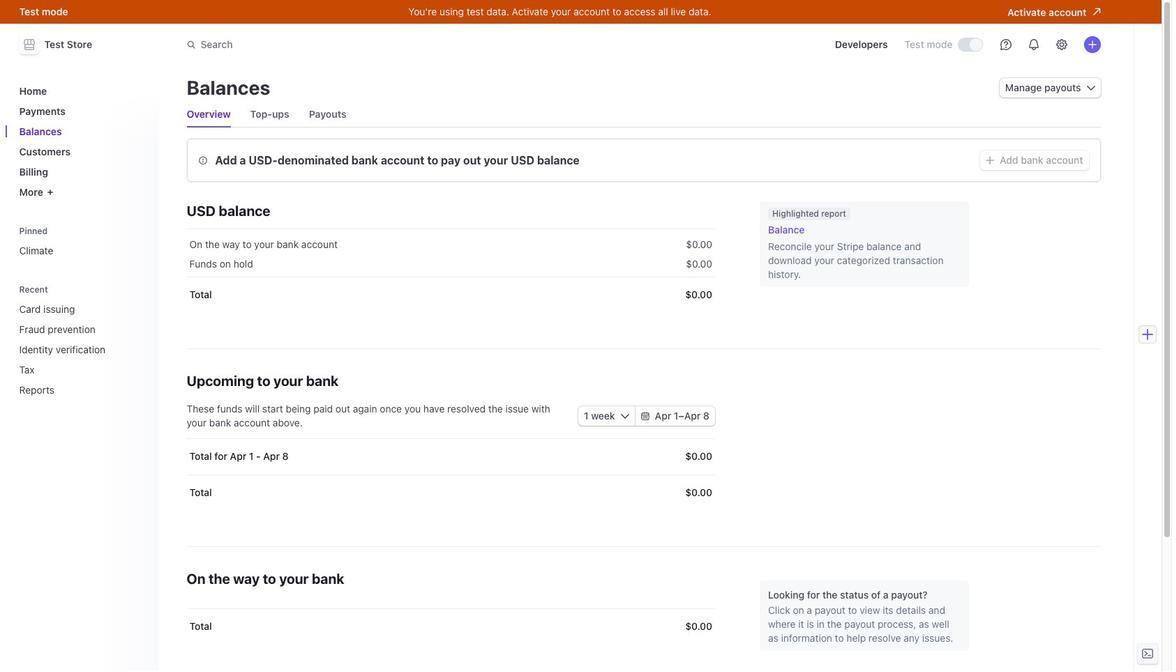 Task type: vqa. For each thing, say whether or not it's contained in the screenshot.
Edit columns
no



Task type: locate. For each thing, give the bounding box(es) containing it.
clear history image
[[136, 286, 145, 294]]

0 horizontal spatial svg image
[[621, 412, 629, 421]]

1 vertical spatial grid
[[187, 439, 715, 511]]

None search field
[[178, 32, 572, 58]]

6 row from the top
[[187, 609, 715, 645]]

svg image
[[1087, 84, 1095, 92], [621, 412, 629, 421], [641, 412, 649, 421]]

row
[[187, 230, 715, 257], [187, 252, 715, 277], [187, 277, 715, 313], [187, 439, 715, 475], [187, 475, 715, 511], [187, 609, 715, 645]]

grid
[[187, 230, 715, 313], [187, 439, 715, 511]]

1 row from the top
[[187, 230, 715, 257]]

0 vertical spatial grid
[[187, 230, 715, 313]]

1 horizontal spatial svg image
[[641, 412, 649, 421]]

3 row from the top
[[187, 277, 715, 313]]

settings image
[[1056, 39, 1067, 50]]

2 recent element from the top
[[14, 298, 150, 402]]

edit pins image
[[136, 227, 145, 236]]

recent element
[[14, 280, 150, 402], [14, 298, 150, 402]]

tab list
[[187, 102, 1101, 128]]

2 horizontal spatial svg image
[[1087, 84, 1095, 92]]

pinned element
[[14, 222, 150, 262]]



Task type: describe. For each thing, give the bounding box(es) containing it.
Test mode checkbox
[[958, 38, 982, 51]]

1 recent element from the top
[[14, 280, 150, 402]]

2 grid from the top
[[187, 439, 715, 511]]

notifications image
[[1028, 39, 1039, 50]]

core navigation links element
[[14, 80, 150, 204]]

help image
[[1000, 39, 1011, 50]]

2 row from the top
[[187, 252, 715, 277]]

4 row from the top
[[187, 439, 715, 475]]

1 grid from the top
[[187, 230, 715, 313]]

Search text field
[[178, 32, 572, 58]]

svg image
[[986, 156, 994, 165]]

5 row from the top
[[187, 475, 715, 511]]



